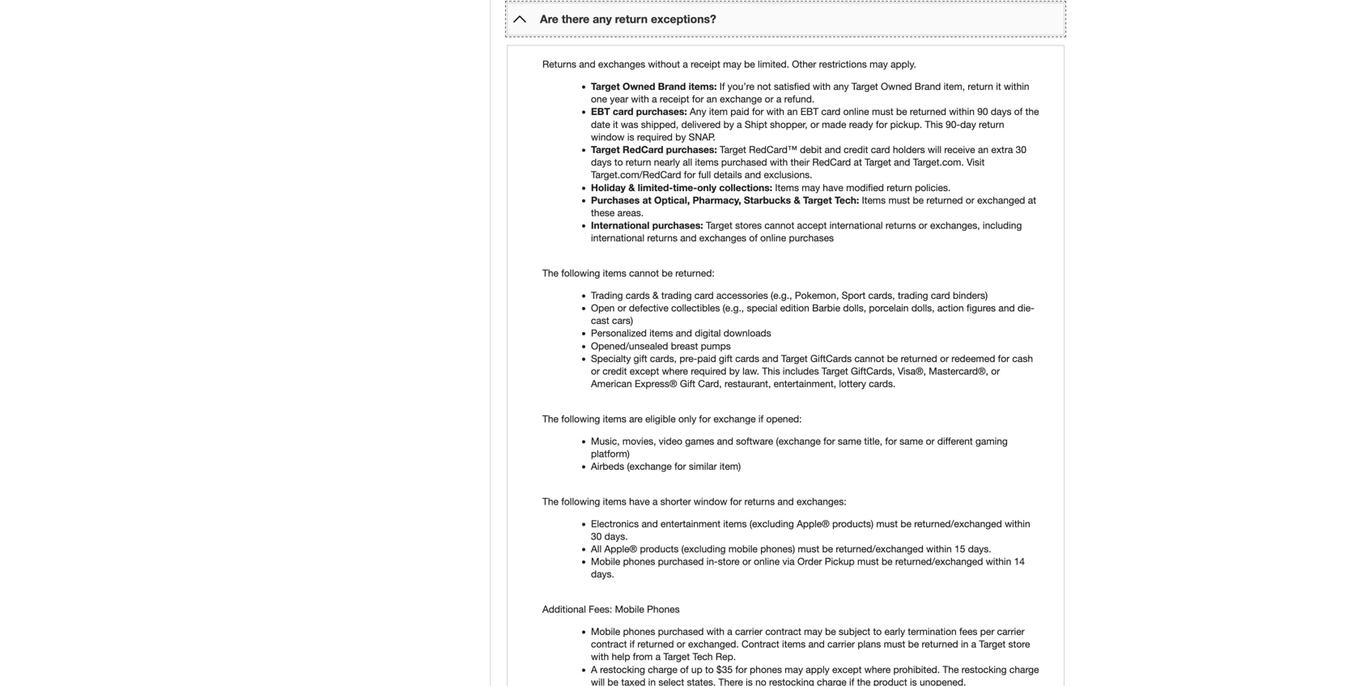 Task type: vqa. For each thing, say whether or not it's contained in the screenshot.
10/23/2019
no



Task type: describe. For each thing, give the bounding box(es) containing it.
no
[[756, 676, 767, 686]]

1 vertical spatial only
[[679, 413, 697, 424]]

at inside items must be returned or exchanged at these areas.
[[1028, 194, 1037, 206]]

within left 15
[[927, 543, 952, 554]]

this inside any item paid for with an ebt card online must be returned within 90 days of the date it was shipped, delivered by a shipt shopper, or made ready for pickup. this 90-day return window is required by snap.
[[925, 119, 943, 130]]

the following items have a shorter window for returns and exchanges:
[[543, 495, 847, 507]]

store inside mobile phones purchased with a carrier contract may be subject to early termination fees per carrier contract if returned or exchanged. contract items and carrier plans must be returned in a target store with help from a target tech rep. a restocking charge of up to $35 for phones may apply except where prohibited. the restocking charge will be taxed in select states. there is no restocking charge if the product is unopened.
[[1009, 638, 1031, 650]]

0 horizontal spatial any
[[593, 12, 612, 25]]

be right pickup
[[882, 556, 893, 567]]

may left the apply
[[785, 664, 803, 675]]

1 brand from the left
[[658, 81, 686, 92]]

areas.
[[618, 207, 644, 218]]

eligible
[[646, 413, 676, 424]]

of inside target stores cannot accept international returns or exchanges, including international returns and exchanges of online purchases
[[750, 232, 758, 244]]

target up modified
[[865, 156, 892, 168]]

collectibles
[[672, 302, 720, 313]]

2 vertical spatial phones
[[750, 664, 782, 675]]

1 horizontal spatial is
[[746, 676, 753, 686]]

optical,
[[654, 194, 690, 206]]

be inside any item paid for with an ebt card online must be returned within 90 days of the date it was shipped, delivered by a shipt shopper, or made ready for pickup. this 90-day return window is required by snap.
[[897, 106, 908, 117]]

1 vertical spatial in
[[648, 676, 656, 686]]

returned inside any item paid for with an ebt card online must be returned within 90 days of the date it was shipped, delivered by a shipt shopper, or made ready for pickup. this 90-day return window is required by snap.
[[910, 106, 947, 117]]

defective
[[629, 302, 669, 313]]

or up mastercard®,
[[940, 353, 949, 364]]

0 horizontal spatial contract
[[591, 638, 627, 650]]

or inside target stores cannot accept international returns or exchanges, including international returns and exchanges of online purchases
[[919, 220, 928, 231]]

following for the following items cannot be returned:
[[562, 267, 600, 279]]

90-
[[946, 119, 961, 130]]

pickup
[[825, 556, 855, 567]]

an inside the target redcard™ debit and credit card holders will receive an extra 30 days to return nearly all items purchased with their redcard at target and target.com. visit target.com/redcard for full details and exclusions.
[[978, 144, 989, 155]]

specialty
[[591, 353, 631, 364]]

1 vertical spatial cannot
[[629, 267, 659, 279]]

and left die- at the top right of page
[[999, 302, 1015, 313]]

additional fees: mobile phones
[[543, 603, 680, 615]]

0 vertical spatial apple®
[[797, 518, 830, 529]]

1 ebt from the left
[[591, 106, 610, 117]]

will inside mobile phones purchased with a carrier contract may be subject to early termination fees per carrier contract if returned or exchanged. contract items and carrier plans must be returned in a target store with help from a target tech rep. a restocking charge of up to $35 for phones may apply except where prohibited. the restocking charge will be taxed in select states. there is no restocking charge if the product is unopened.
[[591, 676, 605, 686]]

or down 'specialty'
[[591, 365, 600, 377]]

may up items must be returned or exchanged at these areas.
[[802, 182, 820, 193]]

except inside trading cards & trading card accessories (e.g., pokemon, sport cards, trading card binders) open or defective collectibles (e.g., special edition barbie dolls, porcelain dolls, action figures and die- cast cars) personalized items and digital downloads opened/unsealed breast pumps specialty gift cards, pre-paid gift cards and target giftcards cannot be returned or redeemed for cash or credit except where required by law. this includes target giftcards, visa®, mastercard®, or american express® gift card, restaurant, entertainment, lottery cards.
[[630, 365, 660, 377]]

mobile
[[729, 543, 758, 554]]

apply.
[[891, 58, 917, 70]]

states.
[[687, 676, 716, 686]]

window inside any item paid for with an ebt card online must be returned within 90 days of the date it was shipped, delivered by a shipt shopper, or made ready for pickup. this 90-day return window is required by snap.
[[591, 131, 625, 142]]

redcard inside the target redcard™ debit and credit card holders will receive an extra 30 days to return nearly all items purchased with their redcard at target and target.com. visit target.com/redcard for full details and exclusions.
[[813, 156, 851, 168]]

receipt inside if you're not satisfied with any target owned brand item, return it within one year with a receipt for an exchange or a refund.
[[660, 93, 690, 105]]

1 horizontal spatial (excluding
[[750, 518, 794, 529]]

2 gift from the left
[[719, 353, 733, 364]]

holders
[[893, 144, 925, 155]]

and left "exchanges:"
[[778, 495, 794, 507]]

movies,
[[623, 435, 656, 447]]

help
[[612, 651, 631, 662]]

similar
[[689, 461, 717, 472]]

1 vertical spatial returned/exchanged
[[836, 543, 924, 554]]

items:
[[689, 81, 717, 92]]

receive
[[945, 144, 976, 155]]

purchased inside the target redcard™ debit and credit card holders will receive an extra 30 days to return nearly all items purchased with their redcard at target and target.com. visit target.com/redcard for full details and exclusions.
[[722, 156, 768, 168]]

is inside any item paid for with an ebt card online must be returned within 90 days of the date it was shipped, delivered by a shipt shopper, or made ready for pickup. this 90-day return window is required by snap.
[[628, 131, 635, 142]]

2 horizontal spatial returns
[[886, 220, 916, 231]]

not
[[757, 81, 772, 92]]

the following items cannot be returned:
[[543, 267, 715, 279]]

mobile inside electronics and entertainment items (excluding apple® products) must be returned/exchanged within 30 days. all apple® products (excluding mobile phones) must be returned/exchanged within 15 days. mobile phones purchased in-store or online via order pickup must be returned/exchanged within 14 days.
[[591, 556, 621, 567]]

a down fees
[[972, 638, 977, 650]]

1 horizontal spatial charge
[[817, 676, 847, 686]]

phones)
[[761, 543, 795, 554]]

target up select
[[664, 651, 690, 662]]

purchases: for target redcard purchases:
[[666, 144, 717, 155]]

& inside trading cards & trading card accessories (e.g., pokemon, sport cards, trading card binders) open or defective collectibles (e.g., special edition barbie dolls, porcelain dolls, action figures and die- cast cars) personalized items and digital downloads opened/unsealed breast pumps specialty gift cards, pre-paid gift cards and target giftcards cannot be returned or redeemed for cash or credit except where required by law. this includes target giftcards, visa®, mastercard®, or american express® gift card, restaurant, entertainment, lottery cards.
[[653, 290, 659, 301]]

0 vertical spatial contract
[[766, 626, 802, 637]]

0 horizontal spatial charge
[[648, 664, 678, 675]]

it inside if you're not satisfied with any target owned brand item, return it within one year with a receipt for an exchange or a refund.
[[996, 81, 1002, 92]]

and up collections:
[[745, 169, 761, 180]]

pumps
[[701, 340, 731, 351]]

policies.
[[915, 182, 951, 193]]

be down termination
[[908, 638, 919, 650]]

items inside the target redcard™ debit and credit card holders will receive an extra 30 days to return nearly all items purchased with their redcard at target and target.com. visit target.com/redcard for full details and exclusions.
[[695, 156, 719, 168]]

from
[[633, 651, 653, 662]]

pharmacy,
[[693, 194, 742, 206]]

1 vertical spatial phones
[[623, 626, 656, 637]]

with up "ebt card purchases:"
[[631, 93, 649, 105]]

extra
[[992, 144, 1013, 155]]

1 same from the left
[[838, 435, 862, 447]]

1 horizontal spatial cards
[[736, 353, 760, 364]]

days inside any item paid for with an ebt card online must be returned within 90 days of the date it was shipped, delivered by a shipt shopper, or made ready for pickup. this 90-day return window is required by snap.
[[991, 106, 1012, 117]]

0 horizontal spatial international
[[591, 232, 645, 244]]

owned inside if you're not satisfied with any target owned brand item, return it within one year with a receipt for an exchange or a refund.
[[881, 81, 912, 92]]

action
[[938, 302, 964, 313]]

mastercard®,
[[929, 365, 989, 377]]

1 vertical spatial by
[[676, 131, 686, 142]]

be up pickup
[[822, 543, 833, 554]]

different
[[938, 435, 973, 447]]

purchased inside electronics and entertainment items (excluding apple® products) must be returned/exchanged within 30 days. all apple® products (excluding mobile phones) must be returned/exchanged within 15 days. mobile phones purchased in-store or online via order pickup must be returned/exchanged within 14 days.
[[658, 556, 704, 567]]

unopened.
[[920, 676, 967, 686]]

2 horizontal spatial carrier
[[998, 626, 1025, 637]]

2 horizontal spatial charge
[[1010, 664, 1040, 675]]

exchanged
[[978, 194, 1026, 206]]

card up action
[[931, 290, 951, 301]]

1 horizontal spatial carrier
[[828, 638, 855, 650]]

0 horizontal spatial (exchange
[[627, 461, 672, 472]]

0 vertical spatial cards,
[[869, 290, 896, 301]]

0 vertical spatial by
[[724, 119, 734, 130]]

0 vertical spatial international
[[830, 220, 883, 231]]

must right "products)"
[[877, 518, 898, 529]]

binders)
[[953, 290, 988, 301]]

a right without
[[683, 58, 688, 70]]

music,
[[591, 435, 620, 447]]

figures
[[967, 302, 996, 313]]

0 horizontal spatial apple®
[[605, 543, 638, 554]]

0 horizontal spatial &
[[629, 182, 635, 193]]

online inside target stores cannot accept international returns or exchanges, including international returns and exchanges of online purchases
[[761, 232, 787, 244]]

target redcard™ debit and credit card holders will receive an extra 30 days to return nearly all items purchased with their redcard at target and target.com. visit target.com/redcard for full details and exclusions.
[[591, 144, 1027, 180]]

within up 14
[[1005, 518, 1031, 529]]

or inside if you're not satisfied with any target owned brand item, return it within one year with a receipt for an exchange or a refund.
[[765, 93, 774, 105]]

0 horizontal spatial carrier
[[735, 626, 763, 637]]

target down 'giftcards' on the bottom
[[822, 365, 849, 377]]

target up the details
[[720, 144, 747, 155]]

items up trading
[[603, 267, 627, 279]]

1 horizontal spatial restocking
[[769, 676, 815, 686]]

1 vertical spatial mobile
[[615, 603, 645, 615]]

2 vertical spatial days.
[[591, 568, 615, 580]]

purchases at optical, pharmacy, starbucks & target tech:
[[591, 194, 860, 206]]

for inside mobile phones purchased with a carrier contract may be subject to early termination fees per carrier contract if returned or exchanged. contract items and carrier plans must be returned in a target store with help from a target tech rep. a restocking charge of up to $35 for phones may apply except where prohibited. the restocking charge will be taxed in select states. there is no restocking charge if the product is unopened.
[[736, 664, 747, 675]]

for inside the target redcard™ debit and credit card holders will receive an extra 30 days to return nearly all items purchased with their redcard at target and target.com. visit target.com/redcard for full details and exclusions.
[[684, 169, 696, 180]]

collections:
[[720, 182, 773, 193]]

for down "item)"
[[730, 495, 742, 507]]

the for the following items have a shorter window for returns and exchanges:
[[543, 495, 559, 507]]

return left the exceptions?
[[615, 12, 648, 25]]

trading cards & trading card accessories (e.g., pokemon, sport cards, trading card binders) open or defective collectibles (e.g., special edition barbie dolls, porcelain dolls, action figures and die- cast cars) personalized items and digital downloads opened/unsealed breast pumps specialty gift cards, pre-paid gift cards and target giftcards cannot be returned or redeemed for cash or credit except where required by law. this includes target giftcards, visa®, mastercard®, or american express® gift card, restaurant, entertainment, lottery cards.
[[591, 290, 1035, 389]]

return left policies.
[[887, 182, 913, 193]]

2 vertical spatial if
[[850, 676, 855, 686]]

or down redeemed
[[992, 365, 1000, 377]]

the inside any item paid for with an ebt card online must be returned within 90 days of the date it was shipped, delivered by a shipt shopper, or made ready for pickup. this 90-day return window is required by snap.
[[1026, 106, 1040, 117]]

cast
[[591, 315, 610, 326]]

0 horizontal spatial cards,
[[650, 353, 677, 364]]

following for the following items are eligible only for exchange if opened:
[[562, 413, 600, 424]]

downloads
[[724, 327, 772, 339]]

one
[[591, 93, 607, 105]]

phones inside electronics and entertainment items (excluding apple® products) must be returned/exchanged within 30 days. all apple® products (excluding mobile phones) must be returned/exchanged within 15 days. mobile phones purchased in-store or online via order pickup must be returned/exchanged within 14 days.
[[623, 556, 656, 567]]

1 vertical spatial days.
[[968, 543, 992, 554]]

games
[[685, 435, 715, 447]]

pokemon,
[[795, 290, 839, 301]]

purchases
[[789, 232, 834, 244]]

following for the following items have a shorter window for returns and exchanges:
[[562, 495, 600, 507]]

delivered
[[682, 119, 721, 130]]

order
[[798, 556, 822, 567]]

items up electronics
[[603, 495, 627, 507]]

target up includes at the bottom of page
[[782, 353, 808, 364]]

ebt card purchases:
[[591, 106, 687, 117]]

1 vertical spatial exchange
[[714, 413, 756, 424]]

be left subject
[[825, 626, 836, 637]]

debit
[[800, 144, 822, 155]]

card up collectibles
[[695, 290, 714, 301]]

exchanges:
[[797, 495, 847, 507]]

30 for electronics and entertainment items (excluding apple® products) must be returned/exchanged within 30 days. all apple® products (excluding mobile phones) must be returned/exchanged within 15 days. mobile phones purchased in-store or online via order pickup must be returned/exchanged within 14 days.
[[591, 530, 602, 542]]

plans
[[858, 638, 881, 650]]

required inside trading cards & trading card accessories (e.g., pokemon, sport cards, trading card binders) open or defective collectibles (e.g., special edition barbie dolls, porcelain dolls, action figures and die- cast cars) personalized items and digital downloads opened/unsealed breast pumps specialty gift cards, pre-paid gift cards and target giftcards cannot be returned or redeemed for cash or credit except where required by law. this includes target giftcards, visa®, mastercard®, or american express® gift card, restaurant, entertainment, lottery cards.
[[691, 365, 727, 377]]

prohibited.
[[894, 664, 940, 675]]

a left shorter
[[653, 495, 658, 507]]

be inside items must be returned or exchanged at these areas.
[[913, 194, 924, 206]]

digital
[[695, 327, 721, 339]]

full
[[699, 169, 711, 180]]

all
[[683, 156, 693, 168]]

2 trading from the left
[[898, 290, 929, 301]]

0 vertical spatial have
[[823, 182, 844, 193]]

redeemed
[[952, 353, 996, 364]]

american
[[591, 378, 632, 389]]

1 vertical spatial (e.g.,
[[723, 302, 744, 313]]

circle arrow s image
[[514, 12, 526, 25]]

giftcards,
[[851, 365, 895, 377]]

returns and exchanges without a receipt may be limited. other restrictions may apply.
[[543, 58, 917, 70]]

2 horizontal spatial is
[[910, 676, 917, 686]]

card inside any item paid for with an ebt card online must be returned within 90 days of the date it was shipped, delivered by a shipt shopper, or made ready for pickup. this 90-day return window is required by snap.
[[822, 106, 841, 117]]

where inside mobile phones purchased with a carrier contract may be subject to early termination fees per carrier contract if returned or exchanged. contract items and carrier plans must be returned in a target store with help from a target tech rep. a restocking charge of up to $35 for phones may apply except where prohibited. the restocking charge will be taxed in select states. there is no restocking charge if the product is unopened.
[[865, 664, 891, 675]]

if
[[720, 81, 725, 92]]

products
[[640, 543, 679, 554]]

refund.
[[785, 93, 815, 105]]

be inside trading cards & trading card accessories (e.g., pokemon, sport cards, trading card binders) open or defective collectibles (e.g., special edition barbie dolls, porcelain dolls, action figures and die- cast cars) personalized items and digital downloads opened/unsealed breast pumps specialty gift cards, pre-paid gift cards and target giftcards cannot be returned or redeemed for cash or credit except where required by law. this includes target giftcards, visa®, mastercard®, or american express® gift card, restaurant, entertainment, lottery cards.
[[887, 353, 898, 364]]

edition
[[780, 302, 810, 313]]

return inside the target redcard™ debit and credit card holders will receive an extra 30 days to return nearly all items purchased with their redcard at target and target.com. visit target.com/redcard for full details and exclusions.
[[626, 156, 652, 168]]

be left returned: on the top of page
[[662, 267, 673, 279]]

the inside mobile phones purchased with a carrier contract may be subject to early termination fees per carrier contract if returned or exchanged. contract items and carrier plans must be returned in a target store with help from a target tech rep. a restocking charge of up to $35 for phones may apply except where prohibited. the restocking charge will be taxed in select states. there is no restocking charge if the product is unopened.
[[857, 676, 871, 686]]

a up exchanged.
[[728, 626, 733, 637]]

items left are
[[603, 413, 627, 424]]

and inside target stores cannot accept international returns or exchanges, including international returns and exchanges of online purchases
[[681, 232, 697, 244]]

items inside mobile phones purchased with a carrier contract may be subject to early termination fees per carrier contract if returned or exchanged. contract items and carrier plans must be returned in a target store with help from a target tech rep. a restocking charge of up to $35 for phones may apply except where prohibited. the restocking charge will be taxed in select states. there is no restocking charge if the product is unopened.
[[782, 638, 806, 650]]

with inside the target redcard™ debit and credit card holders will receive an extra 30 days to return nearly all items purchased with their redcard at target and target.com. visit target.com/redcard for full details and exclusions.
[[770, 156, 788, 168]]

0 vertical spatial (e.g.,
[[771, 290, 793, 301]]

purchases: for ebt card purchases:
[[636, 106, 687, 117]]

any
[[690, 106, 707, 117]]

subject
[[839, 626, 871, 637]]

for up 'games'
[[699, 413, 711, 424]]

you're
[[728, 81, 755, 92]]

fees
[[960, 626, 978, 637]]

fees:
[[589, 603, 613, 615]]

within left 14
[[986, 556, 1012, 567]]

1 vertical spatial returns
[[647, 232, 678, 244]]

1 vertical spatial (excluding
[[682, 543, 726, 554]]

giftcards
[[811, 353, 852, 364]]

and down holders
[[894, 156, 911, 168]]

a down target owned brand items:
[[652, 93, 657, 105]]

entertainment,
[[774, 378, 837, 389]]

sport
[[842, 290, 866, 301]]

for up shipt
[[752, 106, 764, 117]]

0 vertical spatial days.
[[605, 530, 628, 542]]

items inside trading cards & trading card accessories (e.g., pokemon, sport cards, trading card binders) open or defective collectibles (e.g., special edition barbie dolls, porcelain dolls, action figures and die- cast cars) personalized items and digital downloads opened/unsealed breast pumps specialty gift cards, pre-paid gift cards and target giftcards cannot be returned or redeemed for cash or credit except where required by law. this includes target giftcards, visa®, mastercard®, or american express® gift card, restaurant, entertainment, lottery cards.
[[650, 327, 673, 339]]

1 horizontal spatial only
[[698, 182, 717, 193]]

video
[[659, 435, 683, 447]]

must right pickup
[[858, 556, 879, 567]]

holiday
[[591, 182, 626, 193]]

0 horizontal spatial cards
[[626, 290, 650, 301]]

and right returns
[[579, 58, 596, 70]]

software
[[736, 435, 774, 447]]

0 vertical spatial returned/exchanged
[[915, 518, 1003, 529]]

1 horizontal spatial receipt
[[691, 58, 721, 70]]

returns
[[543, 58, 577, 70]]

returned down termination
[[922, 638, 959, 650]]

2 horizontal spatial to
[[874, 626, 882, 637]]

return inside any item paid for with an ebt card online must be returned within 90 days of the date it was shipped, delivered by a shipt shopper, or made ready for pickup. this 90-day return window is required by snap.
[[979, 119, 1005, 130]]

items inside electronics and entertainment items (excluding apple® products) must be returned/exchanged within 30 days. all apple® products (excluding mobile phones) must be returned/exchanged within 15 days. mobile phones purchased in-store or online via order pickup must be returned/exchanged within 14 days.
[[724, 518, 747, 529]]

restaurant,
[[725, 378, 771, 389]]

within inside any item paid for with an ebt card online must be returned within 90 days of the date it was shipped, delivered by a shipt shopper, or made ready for pickup. this 90-day return window is required by snap.
[[950, 106, 975, 117]]

be right "products)"
[[901, 518, 912, 529]]

2 same from the left
[[900, 435, 924, 447]]

cannot inside target stores cannot accept international returns or exchanges, including international returns and exchanges of online purchases
[[765, 220, 795, 231]]

target down date
[[591, 144, 620, 155]]

holiday & limited-time-only collections: items may have modified return policies.
[[591, 182, 951, 193]]

cannot inside trading cards & trading card accessories (e.g., pokemon, sport cards, trading card binders) open or defective collectibles (e.g., special edition barbie dolls, porcelain dolls, action figures and die- cast cars) personalized items and digital downloads opened/unsealed breast pumps specialty gift cards, pre-paid gift cards and target giftcards cannot be returned or redeemed for cash or credit except where required by law. this includes target giftcards, visa®, mastercard®, or american express® gift card, restaurant, entertainment, lottery cards.
[[855, 353, 885, 364]]

1 vertical spatial &
[[794, 194, 801, 206]]

exceptions?
[[651, 12, 717, 25]]

with up refund.
[[813, 81, 831, 92]]

an inside if you're not satisfied with any target owned brand item, return it within one year with a receipt for an exchange or a refund.
[[707, 93, 717, 105]]

are there any return exceptions?
[[540, 12, 717, 25]]

die-
[[1018, 302, 1035, 313]]

entertainment
[[661, 518, 721, 529]]

and inside the 'music, movies, video games and software (exchange for same title, for same or different gaming platform) airbeds (exchange for similar item)'
[[717, 435, 734, 447]]

for left title,
[[824, 435, 836, 447]]

0 vertical spatial items
[[775, 182, 799, 193]]

0 vertical spatial if
[[759, 413, 764, 424]]

card down year
[[613, 106, 634, 117]]



Task type: locate. For each thing, give the bounding box(es) containing it.
brand
[[658, 81, 686, 92], [915, 81, 941, 92]]

90
[[978, 106, 989, 117]]

card
[[613, 106, 634, 117], [822, 106, 841, 117], [871, 144, 891, 155], [695, 290, 714, 301], [931, 290, 951, 301]]

breast
[[671, 340, 698, 351]]

0 vertical spatial exchange
[[720, 93, 762, 105]]

products)
[[833, 518, 874, 529]]

owned up year
[[623, 81, 656, 92]]

target inside if you're not satisfied with any target owned brand item, return it within one year with a receipt for an exchange or a refund.
[[852, 81, 879, 92]]

apple® down "exchanges:"
[[797, 518, 830, 529]]

made
[[822, 119, 847, 130]]

be down policies.
[[913, 194, 924, 206]]

apply
[[806, 664, 830, 675]]

1 vertical spatial purchased
[[658, 556, 704, 567]]

where up 'gift'
[[662, 365, 688, 377]]

per
[[981, 626, 995, 637]]

store inside electronics and entertainment items (excluding apple® products) must be returned/exchanged within 30 days. all apple® products (excluding mobile phones) must be returned/exchanged within 15 days. mobile phones purchased in-store or online via order pickup must be returned/exchanged within 14 days.
[[718, 556, 740, 567]]

with up "shopper,"
[[767, 106, 785, 117]]

or left exchanges, at the right top of the page
[[919, 220, 928, 231]]

it inside any item paid for with an ebt card online must be returned within 90 days of the date it was shipped, delivered by a shipt shopper, or made ready for pickup. this 90-day return window is required by snap.
[[613, 119, 618, 130]]

select
[[659, 676, 685, 686]]

of right 90
[[1015, 106, 1023, 117]]

0 horizontal spatial of
[[680, 664, 689, 675]]

except
[[630, 365, 660, 377], [833, 664, 862, 675]]

2 following from the top
[[562, 413, 600, 424]]

0 horizontal spatial returns
[[647, 232, 678, 244]]

2 vertical spatial by
[[730, 365, 740, 377]]

redcard down debit
[[813, 156, 851, 168]]

or down not
[[765, 93, 774, 105]]

target down per
[[980, 638, 1006, 650]]

1 vertical spatial window
[[694, 495, 728, 507]]

gift
[[634, 353, 648, 364], [719, 353, 733, 364]]

brand inside if you're not satisfied with any target owned brand item, return it within one year with a receipt for an exchange or a refund.
[[915, 81, 941, 92]]

for
[[692, 93, 704, 105], [752, 106, 764, 117], [876, 119, 888, 130], [684, 169, 696, 180], [998, 353, 1010, 364], [699, 413, 711, 424], [824, 435, 836, 447], [886, 435, 897, 447], [675, 461, 686, 472], [730, 495, 742, 507], [736, 664, 747, 675]]

with inside any item paid for with an ebt card online must be returned within 90 days of the date it was shipped, delivered by a shipt shopper, or made ready for pickup. this 90-day return window is required by snap.
[[767, 106, 785, 117]]

0 horizontal spatial will
[[591, 676, 605, 686]]

by left the law.
[[730, 365, 740, 377]]

returned/exchanged down 15
[[896, 556, 984, 567]]

phones up no
[[750, 664, 782, 675]]

the right 90
[[1026, 106, 1040, 117]]

and inside electronics and entertainment items (excluding apple® products) must be returned/exchanged within 30 days. all apple® products (excluding mobile phones) must be returned/exchanged within 15 days. mobile phones purchased in-store or online via order pickup must be returned/exchanged within 14 days.
[[642, 518, 658, 529]]

and right debit
[[825, 144, 841, 155]]

1 horizontal spatial (exchange
[[776, 435, 821, 447]]

target redcard purchases:
[[591, 144, 717, 155]]

this inside trading cards & trading card accessories (e.g., pokemon, sport cards, trading card binders) open or defective collectibles (e.g., special edition barbie dolls, porcelain dolls, action figures and die- cast cars) personalized items and digital downloads opened/unsealed breast pumps specialty gift cards, pre-paid gift cards and target giftcards cannot be returned or redeemed for cash or credit except where required by law. this includes target giftcards, visa®, mastercard®, or american express® gift card, restaurant, entertainment, lottery cards.
[[762, 365, 780, 377]]

and inside mobile phones purchased with a carrier contract may be subject to early termination fees per carrier contract if returned or exchanged. contract items and carrier plans must be returned in a target store with help from a target tech rep. a restocking charge of up to $35 for phones may apply except where prohibited. the restocking charge will be taxed in select states. there is no restocking charge if the product is unopened.
[[809, 638, 825, 650]]

at up modified
[[854, 156, 862, 168]]

1 horizontal spatial trading
[[898, 290, 929, 301]]

0 horizontal spatial (e.g.,
[[723, 302, 744, 313]]

exchanges inside target stores cannot accept international returns or exchanges, including international returns and exchanges of online purchases
[[700, 232, 747, 244]]

a inside any item paid for with an ebt card online must be returned within 90 days of the date it was shipped, delivered by a shipt shopper, or made ready for pickup. this 90-day return window is required by snap.
[[737, 119, 742, 130]]

items right contract
[[782, 638, 806, 650]]

0 vertical spatial an
[[707, 93, 717, 105]]

0 horizontal spatial exchanges
[[598, 58, 646, 70]]

1 vertical spatial paid
[[698, 353, 717, 364]]

with
[[813, 81, 831, 92], [631, 93, 649, 105], [767, 106, 785, 117], [770, 156, 788, 168], [707, 626, 725, 637], [591, 651, 609, 662]]

0 vertical spatial cannot
[[765, 220, 795, 231]]

be up visa®, on the bottom of the page
[[887, 353, 898, 364]]

electronics and entertainment items (excluding apple® products) must be returned/exchanged within 30 days. all apple® products (excluding mobile phones) must be returned/exchanged within 15 days. mobile phones purchased in-store or online via order pickup must be returned/exchanged within 14 days.
[[591, 518, 1031, 580]]

online inside any item paid for with an ebt card online must be returned within 90 days of the date it was shipped, delivered by a shipt shopper, or made ready for pickup. this 90-day return window is required by snap.
[[844, 106, 870, 117]]

carrier right per
[[998, 626, 1025, 637]]

at right exchanged
[[1028, 194, 1037, 206]]

ebt up date
[[591, 106, 610, 117]]

an inside any item paid for with an ebt card online must be returned within 90 days of the date it was shipped, delivered by a shipt shopper, or made ready for pickup. this 90-day return window is required by snap.
[[788, 106, 798, 117]]

by left 'snap.'
[[676, 131, 686, 142]]

by inside trading cards & trading card accessories (e.g., pokemon, sport cards, trading card binders) open or defective collectibles (e.g., special edition barbie dolls, porcelain dolls, action figures and die- cast cars) personalized items and digital downloads opened/unsealed breast pumps specialty gift cards, pre-paid gift cards and target giftcards cannot be returned or redeemed for cash or credit except where required by law. this includes target giftcards, visa®, mastercard®, or american express® gift card, restaurant, entertainment, lottery cards.
[[730, 365, 740, 377]]

same left title,
[[838, 435, 862, 447]]

an
[[707, 93, 717, 105], [788, 106, 798, 117], [978, 144, 989, 155]]

or left different
[[926, 435, 935, 447]]

1 horizontal spatial if
[[759, 413, 764, 424]]

2 horizontal spatial cannot
[[855, 353, 885, 364]]

termination
[[908, 626, 957, 637]]

the for the following items cannot be returned:
[[543, 267, 559, 279]]

1 horizontal spatial window
[[694, 495, 728, 507]]

accept
[[797, 220, 827, 231]]

paid down pumps
[[698, 353, 717, 364]]

owned down apply.
[[881, 81, 912, 92]]

(e.g., up edition
[[771, 290, 793, 301]]

exclusions.
[[764, 169, 813, 180]]

for right ready
[[876, 119, 888, 130]]

cards
[[626, 290, 650, 301], [736, 353, 760, 364]]

1 horizontal spatial (e.g.,
[[771, 290, 793, 301]]

0 vertical spatial mobile
[[591, 556, 621, 567]]

at
[[854, 156, 862, 168], [643, 194, 652, 206], [1028, 194, 1037, 206]]

target up accept
[[803, 194, 832, 206]]

1 following from the top
[[562, 267, 600, 279]]

limited.
[[758, 58, 790, 70]]

returned up visa®, on the bottom of the page
[[901, 353, 938, 364]]

return up 90
[[968, 81, 994, 92]]

0 vertical spatial except
[[630, 365, 660, 377]]

may up the apply
[[804, 626, 823, 637]]

required up 'card,'
[[691, 365, 727, 377]]

2 vertical spatial purchased
[[658, 626, 704, 637]]

brand left the item,
[[915, 81, 941, 92]]

a left shipt
[[737, 119, 742, 130]]

have
[[823, 182, 844, 193], [629, 495, 650, 507]]

item,
[[944, 81, 966, 92]]

1 horizontal spatial international
[[830, 220, 883, 231]]

international
[[591, 220, 650, 231]]

2 vertical spatial to
[[705, 664, 714, 675]]

time-
[[673, 182, 698, 193]]

30 inside the target redcard™ debit and credit card holders will receive an extra 30 days to return nearly all items purchased with their redcard at target and target.com. visit target.com/redcard for full details and exclusions.
[[1016, 144, 1027, 155]]

2 vertical spatial returns
[[745, 495, 775, 507]]

paid inside trading cards & trading card accessories (e.g., pokemon, sport cards, trading card binders) open or defective collectibles (e.g., special edition barbie dolls, porcelain dolls, action figures and die- cast cars) personalized items and digital downloads opened/unsealed breast pumps specialty gift cards, pre-paid gift cards and target giftcards cannot be returned or redeemed for cash or credit except where required by law. this includes target giftcards, visa®, mastercard®, or american express® gift card, restaurant, entertainment, lottery cards.
[[698, 353, 717, 364]]

phones
[[623, 556, 656, 567], [623, 626, 656, 637], [750, 664, 782, 675]]

0 vertical spatial purchased
[[722, 156, 768, 168]]

paid inside any item paid for with an ebt card online must be returned within 90 days of the date it was shipped, delivered by a shipt shopper, or made ready for pickup. this 90-day return window is required by snap.
[[731, 106, 750, 117]]

may
[[723, 58, 742, 70], [870, 58, 888, 70], [802, 182, 820, 193], [804, 626, 823, 637], [785, 664, 803, 675]]

shorter
[[661, 495, 691, 507]]

in
[[961, 638, 969, 650], [648, 676, 656, 686]]

0 horizontal spatial where
[[662, 365, 688, 377]]

required inside any item paid for with an ebt card online must be returned within 90 days of the date it was shipped, delivered by a shipt shopper, or made ready for pickup. this 90-day return window is required by snap.
[[637, 131, 673, 142]]

or
[[765, 93, 774, 105], [811, 119, 820, 130], [966, 194, 975, 206], [919, 220, 928, 231], [618, 302, 627, 313], [940, 353, 949, 364], [591, 365, 600, 377], [992, 365, 1000, 377], [926, 435, 935, 447], [743, 556, 752, 567], [677, 638, 686, 650]]

1 horizontal spatial of
[[750, 232, 758, 244]]

electronics
[[591, 518, 639, 529]]

(e.g.,
[[771, 290, 793, 301], [723, 302, 744, 313]]

restocking
[[600, 664, 645, 675], [962, 664, 1007, 675], [769, 676, 815, 686]]

0 horizontal spatial gift
[[634, 353, 648, 364]]

0 vertical spatial required
[[637, 131, 673, 142]]

1 horizontal spatial contract
[[766, 626, 802, 637]]

$35
[[717, 664, 733, 675]]

2 brand from the left
[[915, 81, 941, 92]]

for left 'similar'
[[675, 461, 686, 472]]

except right the apply
[[833, 664, 862, 675]]

0 vertical spatial 30
[[1016, 144, 1027, 155]]

2 vertical spatial returned/exchanged
[[896, 556, 984, 567]]

return inside if you're not satisfied with any target owned brand item, return it within one year with a receipt for an exchange or a refund.
[[968, 81, 994, 92]]

must up the order
[[798, 543, 820, 554]]

cannot up 'giftcards,'
[[855, 353, 885, 364]]

must inside items must be returned or exchanged at these areas.
[[889, 194, 911, 206]]

where
[[662, 365, 688, 377], [865, 664, 891, 675]]

1 vertical spatial receipt
[[660, 93, 690, 105]]

0 vertical spatial to
[[615, 156, 623, 168]]

1 trading from the left
[[662, 290, 692, 301]]

and up returned: on the top of page
[[681, 232, 697, 244]]

additional
[[543, 603, 586, 615]]

restocking down the apply
[[769, 676, 815, 686]]

only down full
[[698, 182, 717, 193]]

returned inside trading cards & trading card accessories (e.g., pokemon, sport cards, trading card binders) open or defective collectibles (e.g., special edition barbie dolls, porcelain dolls, action figures and die- cast cars) personalized items and digital downloads opened/unsealed breast pumps specialty gift cards, pre-paid gift cards and target giftcards cannot be returned or redeemed for cash or credit except where required by law. this includes target giftcards, visa®, mastercard®, or american express® gift card, restaurant, entertainment, lottery cards.
[[901, 353, 938, 364]]

purchased down phones
[[658, 626, 704, 637]]

0 vertical spatial the
[[1026, 106, 1040, 117]]

target inside target stores cannot accept international returns or exchanges, including international returns and exchanges of online purchases
[[706, 220, 733, 231]]

it left was
[[613, 119, 618, 130]]

personalized
[[591, 327, 647, 339]]

card inside the target redcard™ debit and credit card holders will receive an extra 30 days to return nearly all items purchased with their redcard at target and target.com. visit target.com/redcard for full details and exclusions.
[[871, 144, 891, 155]]

0 vertical spatial in
[[961, 638, 969, 650]]

the left product
[[857, 676, 871, 686]]

all
[[591, 543, 602, 554]]

items inside items must be returned or exchanged at these areas.
[[862, 194, 886, 206]]

to up plans
[[874, 626, 882, 637]]

if left opened:
[[759, 413, 764, 424]]

contract up help
[[591, 638, 627, 650]]

only up 'games'
[[679, 413, 697, 424]]

& up defective
[[653, 290, 659, 301]]

1 horizontal spatial dolls,
[[912, 302, 935, 313]]

cars)
[[612, 315, 633, 326]]

1 horizontal spatial &
[[653, 290, 659, 301]]

1 vertical spatial purchases:
[[666, 144, 717, 155]]

of inside any item paid for with an ebt card online must be returned within 90 days of the date it was shipped, delivered by a shipt shopper, or made ready for pickup. this 90-day return window is required by snap.
[[1015, 106, 1023, 117]]

returned inside items must be returned or exchanged at these areas.
[[927, 194, 963, 206]]

be left taxed
[[608, 676, 619, 686]]

up
[[692, 664, 703, 675]]

international down international
[[591, 232, 645, 244]]

have up electronics
[[629, 495, 650, 507]]

items
[[775, 182, 799, 193], [862, 194, 886, 206]]

2 vertical spatial purchases:
[[653, 220, 704, 231]]

0 horizontal spatial redcard
[[623, 144, 664, 155]]

if
[[759, 413, 764, 424], [630, 638, 635, 650], [850, 676, 855, 686]]

returned
[[910, 106, 947, 117], [927, 194, 963, 206], [901, 353, 938, 364], [638, 638, 674, 650], [922, 638, 959, 650]]

by
[[724, 119, 734, 130], [676, 131, 686, 142], [730, 365, 740, 377]]

day
[[961, 119, 977, 130]]

was
[[621, 119, 639, 130]]

online inside electronics and entertainment items (excluding apple® products) must be returned/exchanged within 30 days. all apple® products (excluding mobile phones) must be returned/exchanged within 15 days. mobile phones purchased in-store or online via order pickup must be returned/exchanged within 14 days.
[[754, 556, 780, 567]]

exchange inside if you're not satisfied with any target owned brand item, return it within one year with a receipt for an exchange or a refund.
[[720, 93, 762, 105]]

any inside if you're not satisfied with any target owned brand item, return it within one year with a receipt for an exchange or a refund.
[[834, 81, 849, 92]]

0 vertical spatial days
[[991, 106, 1012, 117]]

0 vertical spatial online
[[844, 106, 870, 117]]

1 gift from the left
[[634, 353, 648, 364]]

at inside the target redcard™ debit and credit card holders will receive an extra 30 days to return nearly all items purchased with their redcard at target and target.com. visit target.com/redcard for full details and exclusions.
[[854, 156, 862, 168]]

exchanges,
[[931, 220, 981, 231]]

2 dolls, from the left
[[912, 302, 935, 313]]

2 horizontal spatial of
[[1015, 106, 1023, 117]]

1 horizontal spatial owned
[[881, 81, 912, 92]]

target down restrictions
[[852, 81, 879, 92]]

online down phones)
[[754, 556, 780, 567]]

& down target.com/redcard in the top of the page
[[629, 182, 635, 193]]

1 vertical spatial items
[[862, 194, 886, 206]]

3 following from the top
[[562, 495, 600, 507]]

the
[[1026, 106, 1040, 117], [857, 676, 871, 686]]

returns down policies.
[[886, 220, 916, 231]]

online down stores
[[761, 232, 787, 244]]

0 horizontal spatial at
[[643, 194, 652, 206]]

1 horizontal spatial apple®
[[797, 518, 830, 529]]

may left apply.
[[870, 58, 888, 70]]

will up target.com.
[[928, 144, 942, 155]]

tech
[[693, 651, 713, 662]]

for inside if you're not satisfied with any target owned brand item, return it within one year with a receipt for an exchange or a refund.
[[692, 93, 704, 105]]

carrier up contract
[[735, 626, 763, 637]]

and up restaurant, at the right bottom of page
[[762, 353, 779, 364]]

days inside the target redcard™ debit and credit card holders will receive an extra 30 days to return nearly all items purchased with their redcard at target and target.com. visit target.com/redcard for full details and exclusions.
[[591, 156, 612, 168]]

1 horizontal spatial gift
[[719, 353, 733, 364]]

ebt inside any item paid for with an ebt card online must be returned within 90 days of the date it was shipped, delivered by a shipt shopper, or made ready for pickup. this 90-day return window is required by snap.
[[801, 106, 819, 117]]

0 vertical spatial redcard
[[623, 144, 664, 155]]

are there any return exceptions? link
[[540, 12, 717, 25]]

following up music,
[[562, 413, 600, 424]]

mobile inside mobile phones purchased with a carrier contract may be subject to early termination fees per carrier contract if returned or exchanged. contract items and carrier plans must be returned in a target store with help from a target tech rep. a restocking charge of up to $35 for phones may apply except where prohibited. the restocking charge will be taxed in select states. there is no restocking charge if the product is unopened.
[[591, 626, 621, 637]]

a
[[591, 664, 598, 675]]

title,
[[865, 435, 883, 447]]

2 owned from the left
[[881, 81, 912, 92]]

or inside any item paid for with an ebt card online must be returned within 90 days of the date it was shipped, delivered by a shipt shopper, or made ready for pickup. this 90-day return window is required by snap.
[[811, 119, 820, 130]]

phones
[[647, 603, 680, 615]]

must inside any item paid for with an ebt card online must be returned within 90 days of the date it was shipped, delivered by a shipt shopper, or made ready for pickup. this 90-day return window is required by snap.
[[872, 106, 894, 117]]

0 horizontal spatial window
[[591, 131, 625, 142]]

including
[[983, 220, 1022, 231]]

mobile
[[591, 556, 621, 567], [615, 603, 645, 615], [591, 626, 621, 637]]

1 vertical spatial contract
[[591, 638, 627, 650]]

gaming
[[976, 435, 1008, 447]]

0 horizontal spatial trading
[[662, 290, 692, 301]]

0 horizontal spatial an
[[707, 93, 717, 105]]

for inside trading cards & trading card accessories (e.g., pokemon, sport cards, trading card binders) open or defective collectibles (e.g., special edition barbie dolls, porcelain dolls, action figures and die- cast cars) personalized items and digital downloads opened/unsealed breast pumps specialty gift cards, pre-paid gift cards and target giftcards cannot be returned or redeemed for cash or credit except where required by law. this includes target giftcards, visa®, mastercard®, or american express® gift card, restaurant, entertainment, lottery cards.
[[998, 353, 1010, 364]]

2 vertical spatial mobile
[[591, 626, 621, 637]]

be up the you're
[[744, 58, 755, 70]]

1 horizontal spatial redcard
[[813, 156, 851, 168]]

purchased inside mobile phones purchased with a carrier contract may be subject to early termination fees per carrier contract if returned or exchanged. contract items and carrier plans must be returned in a target store with help from a target tech rep. a restocking charge of up to $35 for phones may apply except where prohibited. the restocking charge will be taxed in select states. there is no restocking charge if the product is unopened.
[[658, 626, 704, 637]]

cards up the law.
[[736, 353, 760, 364]]

0 horizontal spatial in
[[648, 676, 656, 686]]

and up breast
[[676, 327, 692, 339]]

exchanges up year
[[598, 58, 646, 70]]

or inside electronics and entertainment items (excluding apple® products) must be returned/exchanged within 30 days. all apple® products (excluding mobile phones) must be returned/exchanged within 15 days. mobile phones purchased in-store or online via order pickup must be returned/exchanged within 14 days.
[[743, 556, 752, 567]]

international purchases:
[[591, 220, 704, 231]]

there
[[562, 12, 590, 25]]

0 horizontal spatial restocking
[[600, 664, 645, 675]]

with up exchanged.
[[707, 626, 725, 637]]

within inside if you're not satisfied with any target owned brand item, return it within one year with a receipt for an exchange or a refund.
[[1004, 81, 1030, 92]]

or inside items must be returned or exchanged at these areas.
[[966, 194, 975, 206]]

1 vertical spatial of
[[750, 232, 758, 244]]

trading up porcelain
[[898, 290, 929, 301]]

& down exclusions.
[[794, 194, 801, 206]]

with down redcard™
[[770, 156, 788, 168]]

where inside trading cards & trading card accessories (e.g., pokemon, sport cards, trading card binders) open or defective collectibles (e.g., special edition barbie dolls, porcelain dolls, action figures and die- cast cars) personalized items and digital downloads opened/unsealed breast pumps specialty gift cards, pre-paid gift cards and target giftcards cannot be returned or redeemed for cash or credit except where required by law. this includes target giftcards, visa®, mastercard®, or american express® gift card, restaurant, entertainment, lottery cards.
[[662, 365, 688, 377]]

a right from
[[656, 651, 661, 662]]

or inside mobile phones purchased with a carrier contract may be subject to early termination fees per carrier contract if returned or exchanged. contract items and carrier plans must be returned in a target store with help from a target tech rep. a restocking charge of up to $35 for phones may apply except where prohibited. the restocking charge will be taxed in select states. there is no restocking charge if the product is unopened.
[[677, 638, 686, 650]]

target
[[591, 81, 620, 92], [852, 81, 879, 92], [591, 144, 620, 155], [720, 144, 747, 155], [865, 156, 892, 168], [803, 194, 832, 206], [706, 220, 733, 231], [782, 353, 808, 364], [822, 365, 849, 377], [980, 638, 1006, 650], [664, 651, 690, 662]]

these
[[591, 207, 615, 218]]

must inside mobile phones purchased with a carrier contract may be subject to early termination fees per carrier contract if returned or exchanged. contract items and carrier plans must be returned in a target store with help from a target tech rep. a restocking charge of up to $35 for phones may apply except where prohibited. the restocking charge will be taxed in select states. there is no restocking charge if the product is unopened.
[[884, 638, 906, 650]]

1 vertical spatial following
[[562, 413, 600, 424]]

30 for target redcard™ debit and credit card holders will receive an extra 30 days to return nearly all items purchased with their redcard at target and target.com. visit target.com/redcard for full details and exclusions.
[[1016, 144, 1027, 155]]

1 horizontal spatial cards,
[[869, 290, 896, 301]]

or up cars) on the top left
[[618, 302, 627, 313]]

returned/exchanged down "products)"
[[836, 543, 924, 554]]

returned up from
[[638, 638, 674, 650]]

target.com.
[[913, 156, 964, 168]]

item
[[709, 106, 728, 117]]

may up the you're
[[723, 58, 742, 70]]

to inside the target redcard™ debit and credit card holders will receive an extra 30 days to return nearly all items purchased with their redcard at target and target.com. visit target.com/redcard for full details and exclusions.
[[615, 156, 623, 168]]

paid up shipt
[[731, 106, 750, 117]]

30 right extra
[[1016, 144, 1027, 155]]

if you're not satisfied with any target owned brand item, return it within one year with a receipt for an exchange or a refund.
[[591, 81, 1030, 105]]

30 inside electronics and entertainment items (excluding apple® products) must be returned/exchanged within 30 days. all apple® products (excluding mobile phones) must be returned/exchanged within 15 days. mobile phones purchased in-store or online via order pickup must be returned/exchanged within 14 days.
[[591, 530, 602, 542]]

of inside mobile phones purchased with a carrier contract may be subject to early termination fees per carrier contract if returned or exchanged. contract items and carrier plans must be returned in a target store with help from a target tech rep. a restocking charge of up to $35 for phones may apply except where prohibited. the restocking charge will be taxed in select states. there is no restocking charge if the product is unopened.
[[680, 664, 689, 675]]

2 horizontal spatial restocking
[[962, 664, 1007, 675]]

(exchange down opened:
[[776, 435, 821, 447]]

0 vertical spatial of
[[1015, 106, 1023, 117]]

0 horizontal spatial have
[[629, 495, 650, 507]]

card left holders
[[871, 144, 891, 155]]

0 horizontal spatial (excluding
[[682, 543, 726, 554]]

days
[[991, 106, 1012, 117], [591, 156, 612, 168]]

there
[[719, 676, 743, 686]]

exchange down the you're
[[720, 93, 762, 105]]

visit
[[967, 156, 985, 168]]

1 vertical spatial cards
[[736, 353, 760, 364]]

mobile right the fees:
[[615, 603, 645, 615]]

mobile down all
[[591, 556, 621, 567]]

days. down electronics
[[605, 530, 628, 542]]

except inside mobile phones purchased with a carrier contract may be subject to early termination fees per carrier contract if returned or exchanged. contract items and carrier plans must be returned in a target store with help from a target tech rep. a restocking charge of up to $35 for phones may apply except where prohibited. the restocking charge will be taxed in select states. there is no restocking charge if the product is unopened.
[[833, 664, 862, 675]]

early
[[885, 626, 906, 637]]

2 horizontal spatial if
[[850, 676, 855, 686]]

barbie
[[813, 302, 841, 313]]

the for the following items are eligible only for exchange if opened:
[[543, 413, 559, 424]]

cards, up porcelain
[[869, 290, 896, 301]]

target up one
[[591, 81, 620, 92]]

2 ebt from the left
[[801, 106, 819, 117]]

1 horizontal spatial the
[[1026, 106, 1040, 117]]

the inside mobile phones purchased with a carrier contract may be subject to early termination fees per carrier contract if returned or exchanged. contract items and carrier plans must be returned in a target store with help from a target tech rep. a restocking charge of up to $35 for phones may apply except where prohibited. the restocking charge will be taxed in select states. there is no restocking charge if the product is unopened.
[[943, 664, 959, 675]]

1 horizontal spatial at
[[854, 156, 862, 168]]

0 vertical spatial &
[[629, 182, 635, 193]]

1 horizontal spatial to
[[705, 664, 714, 675]]

to
[[615, 156, 623, 168], [874, 626, 882, 637], [705, 664, 714, 675]]

0 vertical spatial cards
[[626, 290, 650, 301]]

their
[[791, 156, 810, 168]]

must down holders
[[889, 194, 911, 206]]

tech:
[[835, 194, 860, 206]]

1 owned from the left
[[623, 81, 656, 92]]

or inside the 'music, movies, video games and software (exchange for same title, for same or different gaming platform) airbeds (exchange for similar item)'
[[926, 435, 935, 447]]

only
[[698, 182, 717, 193], [679, 413, 697, 424]]

1 horizontal spatial it
[[996, 81, 1002, 92]]

opened/unsealed
[[591, 340, 669, 351]]

will inside the target redcard™ debit and credit card holders will receive an extra 30 days to return nearly all items purchased with their redcard at target and target.com. visit target.com/redcard for full details and exclusions.
[[928, 144, 942, 155]]

shipped,
[[641, 119, 679, 130]]

1 vertical spatial days
[[591, 156, 612, 168]]

1 horizontal spatial where
[[865, 664, 891, 675]]

redcard up target.com/redcard in the top of the page
[[623, 144, 664, 155]]

1 dolls, from the left
[[843, 302, 867, 313]]

for right title,
[[886, 435, 897, 447]]

other
[[792, 58, 817, 70]]

credit inside trading cards & trading card accessories (e.g., pokemon, sport cards, trading card binders) open or defective collectibles (e.g., special edition barbie dolls, porcelain dolls, action figures and die- cast cars) personalized items and digital downloads opened/unsealed breast pumps specialty gift cards, pre-paid gift cards and target giftcards cannot be returned or redeemed for cash or credit except where required by law. this includes target giftcards, visa®, mastercard®, or american express® gift card, restaurant, entertainment, lottery cards.
[[603, 365, 627, 377]]

with up a on the left of page
[[591, 651, 609, 662]]

0 horizontal spatial if
[[630, 638, 635, 650]]

0 horizontal spatial it
[[613, 119, 618, 130]]

1 vertical spatial credit
[[603, 365, 627, 377]]

if left product
[[850, 676, 855, 686]]

have up tech:
[[823, 182, 844, 193]]

cash
[[1013, 353, 1034, 364]]

a down satisfied
[[777, 93, 782, 105]]

(e.g., down accessories
[[723, 302, 744, 313]]

1 horizontal spatial 30
[[1016, 144, 1027, 155]]

credit inside the target redcard™ debit and credit card holders will receive an extra 30 days to return nearly all items purchased with their redcard at target and target.com. visit target.com/redcard for full details and exclusions.
[[844, 144, 869, 155]]

1 horizontal spatial exchanges
[[700, 232, 747, 244]]

ebt
[[591, 106, 610, 117], [801, 106, 819, 117]]

window
[[591, 131, 625, 142], [694, 495, 728, 507]]



